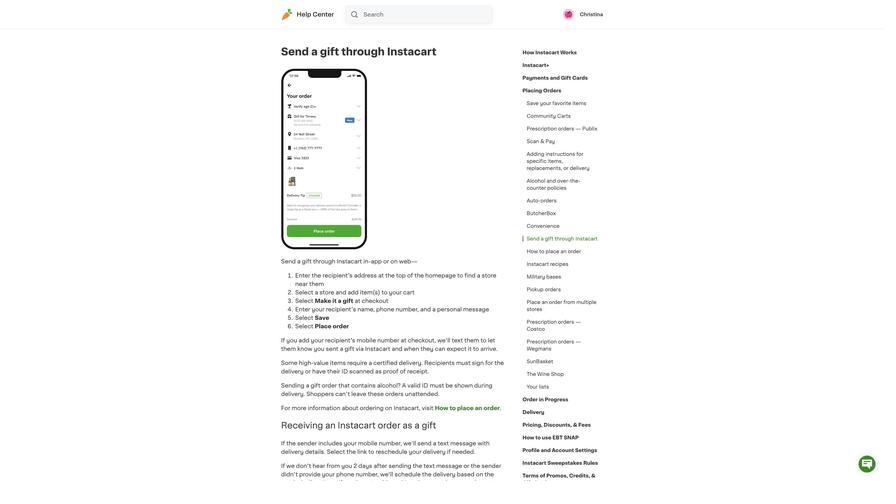 Task type: vqa. For each thing, say whether or not it's contained in the screenshot.
can't
yes



Task type: locate. For each thing, give the bounding box(es) containing it.
0 vertical spatial prescription
[[527, 126, 557, 131]]

community
[[527, 114, 556, 119]]

your up directions.
[[322, 472, 335, 478]]

how right visit
[[435, 406, 448, 411]]

from left multiple at the right bottom of the page
[[564, 300, 575, 305]]

2 horizontal spatial text
[[452, 338, 463, 344]]

sender inside "if the sender includes your mobile number, we'll send a text message with delivery details. select the link to reschedule your delivery if needed."
[[297, 441, 317, 447]]

0 vertical spatial must
[[456, 361, 471, 366]]

0 vertical spatial &
[[541, 139, 545, 144]]

0 vertical spatial place
[[527, 300, 541, 305]]

alcohol
[[527, 179, 546, 184]]

delivery up please
[[433, 472, 456, 478]]

0 vertical spatial how to place an order link
[[523, 245, 586, 258]]

gift inside enter the recipient's address at the top of the homepage to find a store near them select a store and add item(s) to your cart select make it a gift at checkout enter your recipient's name, phone number, and a personal message select save select place order
[[343, 298, 353, 304]]

your inside save your favorite items link
[[540, 101, 551, 106]]

id up the unattended.
[[422, 383, 429, 389]]

the down the 'arrive.'
[[495, 361, 504, 366]]

— for prescription orders — publix
[[576, 126, 581, 131]]

prescription inside prescription orders — costco
[[527, 320, 557, 325]]

have inside if we don't hear from you 2 days after sending the text message or the sender didn't provide your phone number, we'll schedule the delivery based on the sender's directions. if you have trouble making changes, please reach out
[[356, 480, 370, 482]]

your lists link
[[523, 381, 553, 394]]

1 vertical spatial at
[[355, 298, 360, 304]]

0 vertical spatial enter
[[295, 273, 310, 279]]

it inside if you add your recipient's mobile number at checkout, we'll text them to let them know you sent a gift via instacart and when they can expect it to arrive.
[[468, 346, 472, 352]]

shoppers
[[307, 392, 334, 397]]

cards down terms
[[534, 481, 550, 482]]

of right top
[[407, 273, 413, 279]]

mobile up via
[[357, 338, 376, 344]]

2
[[354, 464, 357, 469]]

0 horizontal spatial through
[[313, 259, 335, 264]]

your down make
[[312, 307, 325, 312]]

link
[[357, 449, 367, 455]]

0 horizontal spatial how to place an order link
[[435, 406, 500, 411]]

how inside how to use ebt snap link
[[523, 436, 534, 441]]

1 vertical spatial message
[[451, 441, 476, 447]]

must inside sending a gift order that contains alcohol? a valid id must be shown during delivery. shoppers can't leave these orders unattended.
[[430, 383, 444, 389]]

orders for prescription orders — wegmans
[[558, 340, 574, 345]]

0 horizontal spatial send a gift through instacart
[[281, 47, 437, 57]]

pickup
[[527, 287, 544, 292]]

— left the publix
[[576, 126, 581, 131]]

how for how to place an order
[[527, 249, 538, 254]]

christina link
[[563, 9, 603, 20]]

cards inside terms of promos, credits, & gift cards
[[534, 481, 550, 482]]

0 vertical spatial we'll
[[438, 338, 451, 344]]

0 vertical spatial phone
[[376, 307, 394, 312]]

add inside if you add your recipient's mobile number at checkout, we'll text them to let them know you sent a gift via instacart and when they can expect it to arrive.
[[299, 338, 310, 344]]

checkout
[[362, 298, 389, 304]]

number, inside if we don't hear from you 2 days after sending the text message or the sender didn't provide your phone number, we'll schedule the delivery based on the sender's directions. if you have trouble making changes, please reach out
[[356, 472, 379, 478]]

phone down checkout
[[376, 307, 394, 312]]

prescription down community at the top right of the page
[[527, 126, 557, 131]]

1 vertical spatial must
[[430, 383, 444, 389]]

— inside prescription orders — costco
[[576, 320, 581, 325]]

from inside if we don't hear from you 2 days after sending the text message or the sender didn't provide your phone number, we'll schedule the delivery based on the sender's directions. if you have trouble making changes, please reach out
[[327, 464, 340, 469]]

add up know
[[299, 338, 310, 344]]

1 vertical spatial cards
[[534, 481, 550, 482]]

placing
[[523, 88, 542, 93]]

1 vertical spatial prescription
[[527, 320, 557, 325]]

0 horizontal spatial as
[[375, 369, 382, 375]]

2 vertical spatial message
[[436, 464, 462, 469]]

1 horizontal spatial add
[[348, 290, 359, 296]]

3 prescription from the top
[[527, 340, 557, 345]]

if inside if you add your recipient's mobile number at checkout, we'll text them to let them know you sent a gift via instacart and when they can expect it to arrive.
[[281, 338, 285, 344]]

your up know
[[311, 338, 324, 344]]

instacart inside if you add your recipient's mobile number at checkout, we'll text them to let them know you sent a gift via instacart and when they can expect it to arrive.
[[365, 346, 391, 352]]

0 vertical spatial for
[[577, 152, 584, 157]]

place up sent
[[315, 324, 332, 329]]

1 vertical spatial place
[[457, 406, 474, 411]]

make
[[315, 298, 331, 304]]

orders down alcohol?
[[385, 392, 404, 397]]

items inside 'some high-value items require a certified delivery. recipients must sign for the delivery or have their id scanned as proof of receipt.'
[[330, 361, 346, 366]]

1 horizontal spatial place
[[527, 300, 541, 305]]

wine
[[538, 372, 550, 377]]

via
[[356, 346, 364, 352]]

0 vertical spatial store
[[482, 273, 497, 279]]

message up needed.
[[451, 441, 476, 447]]

& inside terms of promos, credits, & gift cards
[[591, 474, 596, 479]]

at up when in the bottom of the page
[[401, 338, 407, 344]]

if we don't hear from you 2 days after sending the text message or the sender didn't provide your phone number, we'll schedule the delivery based on the sender's directions. if you have trouble making changes, please reach out 
[[281, 464, 502, 482]]

1 horizontal spatial of
[[407, 273, 413, 279]]

gift inside if you add your recipient's mobile number at checkout, we'll text them to let them know you sent a gift via instacart and when they can expect it to arrive.
[[345, 346, 354, 352]]

or inside adding instructions for specific items, replacements, or delivery
[[564, 166, 569, 171]]

have down value
[[312, 369, 326, 375]]

0 horizontal spatial at
[[355, 298, 360, 304]]

order inside place an order from multiple stores
[[549, 300, 563, 305]]

1 vertical spatial mobile
[[358, 441, 378, 447]]

to left use on the bottom of page
[[536, 436, 541, 441]]

orders inside prescription orders — costco
[[558, 320, 574, 325]]

1 vertical spatial from
[[327, 464, 340, 469]]

that
[[339, 383, 350, 389]]

to
[[539, 249, 545, 254], [457, 273, 463, 279], [382, 290, 388, 296], [481, 338, 487, 344], [473, 346, 479, 352], [450, 406, 456, 411], [536, 436, 541, 441], [369, 449, 374, 455]]

phone down 2
[[336, 472, 354, 478]]

recipient's down send a gift through instacart in-app or on web— at the left bottom
[[323, 273, 353, 279]]

if up some
[[281, 338, 285, 344]]

0 horizontal spatial sender
[[297, 441, 317, 447]]

phone inside enter the recipient's address at the top of the homepage to find a store near them select a store and add item(s) to your cart select make it a gift at checkout enter your recipient's name, phone number, and a personal message select save select place order
[[376, 307, 394, 312]]

number, up reschedule
[[379, 441, 402, 447]]

message inside if we don't hear from you 2 days after sending the text message or the sender didn't provide your phone number, we'll schedule the delivery based on the sender's directions. if you have trouble making changes, please reach out
[[436, 464, 462, 469]]

2 prescription from the top
[[527, 320, 557, 325]]

gift up orders on the right
[[561, 76, 571, 81]]

0 horizontal spatial id
[[342, 369, 348, 375]]

sending a gift order that contains alcohol? a valid id must be shown during delivery. shoppers can't leave these orders unattended.
[[281, 383, 493, 397]]

an
[[561, 249, 567, 254], [542, 300, 548, 305], [475, 406, 482, 411], [325, 422, 336, 430]]

place down shown
[[457, 406, 474, 411]]

changes,
[[415, 480, 441, 482]]

.
[[500, 406, 501, 411]]

1 vertical spatial add
[[299, 338, 310, 344]]

unattended.
[[405, 392, 440, 397]]

1 vertical spatial them
[[465, 338, 479, 344]]

1 vertical spatial enter
[[295, 307, 310, 312]]

1 vertical spatial through
[[555, 237, 574, 242]]

1 horizontal spatial gift
[[561, 76, 571, 81]]

homepage
[[426, 273, 456, 279]]

how to place an order link
[[523, 245, 586, 258], [435, 406, 500, 411]]

id inside 'some high-value items require a certified delivery. recipients must sign for the delivery or have their id scanned as proof of receipt.'
[[342, 369, 348, 375]]

must inside 'some high-value items require a certified delivery. recipients must sign for the delivery or have their id scanned as proof of receipt.'
[[456, 361, 471, 366]]

adding instructions for specific items, replacements, or delivery link
[[523, 148, 603, 175]]

place up stores
[[527, 300, 541, 305]]

1 horizontal spatial text
[[438, 441, 449, 447]]

message down if
[[436, 464, 462, 469]]

fees
[[579, 423, 591, 428]]

cards inside payments and gift cards link
[[572, 76, 588, 81]]

phone
[[376, 307, 394, 312], [336, 472, 354, 478]]

orders down place an order from multiple stores link
[[558, 320, 574, 325]]

0 vertical spatial message
[[463, 307, 489, 312]]

delivery. down sending
[[281, 392, 305, 397]]

message right personal on the bottom of the page
[[463, 307, 489, 312]]

sender inside if we don't hear from you 2 days after sending the text message or the sender didn't provide your phone number, we'll schedule the delivery based on the sender's directions. if you have trouble making changes, please reach out
[[482, 464, 502, 469]]

orders for prescription orders — costco
[[558, 320, 574, 325]]

1 horizontal spatial as
[[403, 422, 413, 430]]

sent
[[326, 346, 339, 352]]

in
[[539, 398, 544, 403]]

order up the shoppers
[[322, 383, 337, 389]]

text inside if we don't hear from you 2 days after sending the text message or the sender didn't provide your phone number, we'll schedule the delivery based on the sender's directions. if you have trouble making changes, please reach out
[[424, 464, 435, 469]]

1 vertical spatial we'll
[[380, 472, 393, 478]]

— for prescription orders — costco
[[576, 320, 581, 325]]

for inside 'some high-value items require a certified delivery. recipients must sign for the delivery or have their id scanned as proof of receipt.'
[[485, 361, 493, 366]]

2 horizontal spatial of
[[540, 474, 546, 479]]

for inside adding instructions for specific items, replacements, or delivery
[[577, 152, 584, 157]]

1 vertical spatial sender
[[482, 464, 502, 469]]

includes
[[319, 441, 343, 447]]

1 horizontal spatial have
[[356, 480, 370, 482]]

1 vertical spatial items
[[330, 361, 346, 366]]

them inside enter the recipient's address at the top of the homepage to find a store near them select a store and add item(s) to your cart select make it a gift at checkout enter your recipient's name, phone number, and a personal message select save select place order
[[309, 281, 324, 287]]

prescription orders — costco
[[527, 320, 581, 332]]

0 vertical spatial gift
[[561, 76, 571, 81]]

help center
[[297, 12, 334, 17]]

it for to
[[468, 346, 472, 352]]

instacart inside 'link'
[[527, 262, 549, 267]]

sender up details.
[[297, 441, 317, 447]]

shown
[[455, 383, 473, 389]]

if for if the sender includes your mobile number, we'll send a text message with delivery details. select the link to reschedule your delivery if needed.
[[281, 441, 285, 447]]

if for if you add your recipient's mobile number at checkout, we'll text them to let them know you sent a gift via instacart and when they can expect it to arrive.
[[281, 338, 285, 344]]

delivery down some
[[281, 369, 304, 375]]

expect
[[447, 346, 467, 352]]

0 vertical spatial have
[[312, 369, 326, 375]]

add
[[348, 290, 359, 296], [299, 338, 310, 344]]

1 horizontal spatial at
[[378, 273, 384, 279]]

military bases link
[[523, 271, 566, 284]]

1 horizontal spatial for
[[577, 152, 584, 157]]

information
[[308, 406, 341, 411]]

mobile for number,
[[358, 441, 378, 447]]

0 vertical spatial add
[[348, 290, 359, 296]]

how up profile
[[523, 436, 534, 441]]

you up some
[[287, 338, 297, 344]]

and up the policies
[[547, 179, 556, 184]]

& down rules
[[591, 474, 596, 479]]

save down placing
[[527, 101, 539, 106]]

military
[[527, 275, 545, 280]]

how inside how instacart works link
[[523, 50, 534, 55]]

or inside 'some high-value items require a certified delivery. recipients must sign for the delivery or have their id scanned as proof of receipt.'
[[305, 369, 311, 375]]

sunbasket link
[[523, 356, 558, 368]]

multiple
[[577, 300, 597, 305]]

and down number
[[392, 346, 403, 352]]

of right terms
[[540, 474, 546, 479]]

enter up near
[[295, 273, 310, 279]]

1 horizontal spatial delivery.
[[399, 361, 423, 366]]

0 horizontal spatial we'll
[[380, 472, 393, 478]]

2 vertical spatial —
[[576, 340, 581, 345]]

how up instacart recipes 'link' on the bottom of the page
[[527, 249, 538, 254]]

the left top
[[385, 273, 395, 279]]

0 horizontal spatial items
[[330, 361, 346, 366]]

1 horizontal spatial how to place an order link
[[523, 245, 586, 258]]

0 vertical spatial on
[[391, 259, 398, 264]]

store
[[482, 273, 497, 279], [320, 290, 334, 296]]

1 vertical spatial of
[[400, 369, 406, 375]]

prescription up costco at the bottom of page
[[527, 320, 557, 325]]

add left item(s)
[[348, 290, 359, 296]]

on up out
[[476, 472, 483, 478]]

directions.
[[307, 480, 337, 482]]

0 vertical spatial mobile
[[357, 338, 376, 344]]

& left pay
[[541, 139, 545, 144]]

— inside prescription orders — wegmans
[[576, 340, 581, 345]]

how for how to use ebt snap
[[523, 436, 534, 441]]

2 vertical spatial through
[[313, 259, 335, 264]]

after
[[374, 464, 387, 469]]

phone inside if we don't hear from you 2 days after sending the text message or the sender didn't provide your phone number, we'll schedule the delivery based on the sender's directions. if you have trouble making changes, please reach out
[[336, 472, 354, 478]]

prescription orders — publix link
[[523, 123, 602, 135]]

an up stores
[[542, 300, 548, 305]]

orders for prescription orders — publix
[[558, 126, 574, 131]]

save
[[527, 101, 539, 106], [315, 315, 329, 321]]

1 horizontal spatial sender
[[482, 464, 502, 469]]

0 horizontal spatial from
[[327, 464, 340, 469]]

2 vertical spatial send
[[281, 259, 296, 264]]

for right sign
[[485, 361, 493, 366]]

instacart sweepstakes rules link
[[523, 457, 598, 470]]

1 horizontal spatial save
[[527, 101, 539, 106]]

1 horizontal spatial from
[[564, 300, 575, 305]]

place an order from multiple stores link
[[523, 296, 603, 316]]

if down the receiving at the left bottom of the page
[[281, 441, 285, 447]]

message inside "if the sender includes your mobile number, we'll send a text message with delivery details. select the link to reschedule your delivery if needed."
[[451, 441, 476, 447]]

1 horizontal spatial it
[[468, 346, 472, 352]]

delivery.
[[399, 361, 423, 366], [281, 392, 305, 397]]

0 vertical spatial send a gift through instacart
[[281, 47, 437, 57]]

them right near
[[309, 281, 324, 287]]

— down prescription orders — costco link
[[576, 340, 581, 345]]

gift inside sending a gift order that contains alcohol? a valid id must be shown during delivery. shoppers can't leave these orders unattended.
[[311, 383, 320, 389]]

1 horizontal spatial &
[[573, 423, 578, 428]]

mobile inside "if the sender includes your mobile number, we'll send a text message with delivery details. select the link to reschedule your delivery if needed."
[[358, 441, 378, 447]]

0 horizontal spatial gift
[[523, 481, 533, 482]]

delivery up the the-
[[570, 166, 590, 171]]

0 vertical spatial it
[[333, 298, 337, 304]]

orders inside prescription orders — wegmans
[[558, 340, 574, 345]]

gift down terms
[[523, 481, 533, 482]]

days
[[359, 464, 372, 469]]

1 vertical spatial recipient's
[[326, 307, 356, 312]]

store right find
[[482, 273, 497, 279]]

top
[[396, 273, 406, 279]]

sender's
[[281, 480, 306, 482]]

receiving
[[281, 422, 323, 430]]

1 horizontal spatial them
[[309, 281, 324, 287]]

near
[[295, 281, 308, 287]]

save inside enter the recipient's address at the top of the homepage to find a store near them select a store and add item(s) to your cart select make it a gift at checkout enter your recipient's name, phone number, and a personal message select save select place order
[[315, 315, 329, 321]]

1 vertical spatial —
[[576, 320, 581, 325]]

must left sign
[[456, 361, 471, 366]]

text up if
[[438, 441, 449, 447]]

a inside if you add your recipient's mobile number at checkout, we'll text them to let them know you sent a gift via instacart and when they can expect it to arrive.
[[340, 346, 343, 352]]

to right link
[[369, 449, 374, 455]]

text inside if you add your recipient's mobile number at checkout, we'll text them to let them know you sent a gift via instacart and when they can expect it to arrive.
[[452, 338, 463, 344]]

if you add your recipient's mobile number at checkout, we'll text them to let them know you sent a gift via instacart and when they can expect it to arrive.
[[281, 338, 498, 352]]

enter the recipient's address at the top of the homepage to find a store near them select a store and add item(s) to your cart select make it a gift at checkout enter your recipient's name, phone number, and a personal message select save select place order
[[295, 273, 497, 329]]

1 horizontal spatial place
[[546, 249, 560, 254]]

1 vertical spatial gift
[[523, 481, 533, 482]]

butcherbox link
[[523, 207, 560, 220]]

mobile inside if you add your recipient's mobile number at checkout, we'll text them to let them know you sent a gift via instacart and when they can expect it to arrive.
[[357, 338, 376, 344]]

can't
[[336, 392, 350, 397]]

you
[[287, 338, 297, 344], [314, 346, 325, 352], [342, 464, 352, 469], [344, 480, 355, 482]]

it for a
[[333, 298, 337, 304]]

adding instructions for specific items, replacements, or delivery
[[527, 152, 590, 171]]

0 horizontal spatial phone
[[336, 472, 354, 478]]

2 vertical spatial on
[[476, 472, 483, 478]]

how up instacart+
[[523, 50, 534, 55]]

store up make
[[320, 290, 334, 296]]

butcherbox
[[527, 211, 556, 216]]

shop
[[551, 372, 564, 377]]

3 — from the top
[[576, 340, 581, 345]]

id right their
[[342, 369, 348, 375]]

prescription inside prescription orders — wegmans
[[527, 340, 557, 345]]

snap
[[564, 436, 579, 441]]

orders inside prescription orders — publix link
[[558, 126, 574, 131]]

1 horizontal spatial phone
[[376, 307, 394, 312]]

order up sent
[[333, 324, 349, 329]]

or down 'high-' in the bottom of the page
[[305, 369, 311, 375]]

number, inside enter the recipient's address at the top of the homepage to find a store near them select a store and add item(s) to your cart select make it a gift at checkout enter your recipient's name, phone number, and a personal message select save select place order
[[396, 307, 419, 312]]

0 vertical spatial from
[[564, 300, 575, 305]]

orders
[[558, 126, 574, 131], [541, 198, 557, 203], [545, 287, 561, 292], [558, 320, 574, 325], [558, 340, 574, 345], [385, 392, 404, 397]]

0 horizontal spatial delivery.
[[281, 392, 305, 397]]

can
[[435, 346, 446, 352]]

gift
[[320, 47, 339, 57], [545, 237, 554, 242], [302, 259, 312, 264], [343, 298, 353, 304], [345, 346, 354, 352], [311, 383, 320, 389], [422, 422, 436, 430]]

0 vertical spatial cards
[[572, 76, 588, 81]]

we
[[287, 464, 295, 469]]

0 vertical spatial of
[[407, 273, 413, 279]]

2 vertical spatial recipient's
[[325, 338, 355, 344]]

send a gift through instacart link
[[523, 233, 602, 245]]

recipient's inside if you add your recipient's mobile number at checkout, we'll text them to let them know you sent a gift via instacart and when they can expect it to arrive.
[[325, 338, 355, 344]]

and left personal on the bottom of the page
[[420, 307, 431, 312]]

orders down carts
[[558, 126, 574, 131]]

2 — from the top
[[576, 320, 581, 325]]

0 horizontal spatial add
[[299, 338, 310, 344]]

1 vertical spatial delivery.
[[281, 392, 305, 397]]

order down for more information about ordering on instacart, visit how to place an order .
[[378, 422, 401, 430]]

if
[[281, 338, 285, 344], [281, 441, 285, 447], [281, 464, 285, 469], [339, 480, 343, 482]]

items for favorite
[[573, 101, 587, 106]]

at down app
[[378, 273, 384, 279]]

the up based
[[471, 464, 480, 469]]

the up schedule
[[413, 464, 422, 469]]

1 vertical spatial have
[[356, 480, 370, 482]]

to left the let
[[481, 338, 487, 344]]

1 — from the top
[[576, 126, 581, 131]]

or
[[564, 166, 569, 171], [383, 259, 389, 264], [305, 369, 311, 375], [464, 464, 470, 469]]

0 vertical spatial them
[[309, 281, 324, 287]]

recipient's
[[323, 273, 353, 279], [326, 307, 356, 312], [325, 338, 355, 344]]

order inside sending a gift order that contains alcohol? a valid id must be shown during delivery. shoppers can't leave these orders unattended.
[[322, 383, 337, 389]]

it right expect
[[468, 346, 472, 352]]

them up expect
[[465, 338, 479, 344]]

if for if we don't hear from you 2 days after sending the text message or the sender didn't provide your phone number, we'll schedule the delivery based on the sender's directions. if you have trouble making changes, please reach out 
[[281, 464, 285, 469]]

1 vertical spatial how to place an order link
[[435, 406, 500, 411]]

2 vertical spatial of
[[540, 474, 546, 479]]

help
[[297, 12, 311, 17]]

text for message
[[438, 441, 449, 447]]

send a gift through instacart inside send a gift through instacart link
[[527, 237, 598, 242]]

have
[[312, 369, 326, 375], [356, 480, 370, 482]]

orders inside auto-orders link
[[541, 198, 557, 203]]

as down instacart, at the left bottom
[[403, 422, 413, 430]]

items right favorite
[[573, 101, 587, 106]]

orders for auto-orders
[[541, 198, 557, 203]]

it inside enter the recipient's address at the top of the homepage to find a store near them select a store and add item(s) to your cart select make it a gift at checkout enter your recipient's name, phone number, and a personal message select save select place order
[[333, 298, 337, 304]]

orders inside pickup orders link
[[545, 287, 561, 292]]

convenience link
[[523, 220, 564, 233]]

about
[[342, 406, 359, 411]]

delivery link
[[523, 406, 545, 419]]

0 horizontal spatial it
[[333, 298, 337, 304]]

save down make
[[315, 315, 329, 321]]

0 horizontal spatial them
[[281, 346, 296, 352]]

or inside if we don't hear from you 2 days after sending the text message or the sender didn't provide your phone number, we'll schedule the delivery based on the sender's directions. if you have trouble making changes, please reach out
[[464, 464, 470, 469]]

alcohol?
[[377, 383, 401, 389]]

0 vertical spatial items
[[573, 101, 587, 106]]

number, down cart
[[396, 307, 419, 312]]

profile and account settings
[[523, 448, 597, 453]]

have down "days"
[[356, 480, 370, 482]]

pricing, discounts, & fees
[[523, 423, 591, 428]]

if inside "if the sender includes your mobile number, we'll send a text message with delivery details. select the link to reschedule your delivery if needed."
[[281, 441, 285, 447]]

prescription orders — wegmans link
[[523, 336, 603, 356]]

text inside "if the sender includes your mobile number, we'll send a text message with delivery details. select the link to reschedule your delivery if needed."
[[438, 441, 449, 447]]

delivery. inside sending a gift order that contains alcohol? a valid id must be shown during delivery. shoppers can't leave these orders unattended.
[[281, 392, 305, 397]]

discounts,
[[544, 423, 572, 428]]

0 horizontal spatial must
[[430, 383, 444, 389]]

high-
[[299, 361, 314, 366]]

1 horizontal spatial cards
[[572, 76, 588, 81]]

— for prescription orders — wegmans
[[576, 340, 581, 345]]

works
[[561, 50, 577, 55]]

your down we'll
[[409, 449, 422, 455]]

we'll up 'trouble'
[[380, 472, 393, 478]]

of inside 'some high-value items require a certified delivery. recipients must sign for the delivery or have their id scanned as proof of receipt.'
[[400, 369, 406, 375]]

it right make
[[333, 298, 337, 304]]

1 prescription from the top
[[527, 126, 557, 131]]

them up some
[[281, 346, 296, 352]]

if the sender includes your mobile number, we'll send a text message with delivery details. select the link to reschedule your delivery if needed.
[[281, 441, 490, 455]]



Task type: describe. For each thing, give the bounding box(es) containing it.
sending
[[389, 464, 412, 469]]

1 vertical spatial send
[[527, 237, 540, 242]]

how for how instacart works
[[523, 50, 534, 55]]

number, inside "if the sender includes your mobile number, we'll send a text message with delivery details. select the link to reschedule your delivery if needed."
[[379, 441, 402, 447]]

over-
[[557, 179, 570, 184]]

prescription orders — publix
[[527, 126, 598, 131]]

0 horizontal spatial store
[[320, 290, 334, 296]]

a inside send a gift through instacart link
[[541, 237, 544, 242]]

prescription for prescription orders — publix
[[527, 126, 557, 131]]

if right directions.
[[339, 480, 343, 482]]

1 vertical spatial &
[[573, 423, 578, 428]]

a inside sending a gift order that contains alcohol? a valid id must be shown during delivery. shoppers can't leave these orders unattended.
[[306, 383, 309, 389]]

checkout,
[[408, 338, 436, 344]]

terms of promos, credits, & gift cards
[[523, 474, 596, 482]]

carts
[[558, 114, 571, 119]]

the left link
[[347, 449, 356, 455]]

community carts link
[[523, 110, 575, 123]]

instacart+ link
[[523, 59, 550, 72]]

1 horizontal spatial store
[[482, 273, 497, 279]]

favorite
[[553, 101, 572, 106]]

0 vertical spatial recipient's
[[323, 273, 353, 279]]

instacart image
[[281, 9, 293, 20]]

terms of promos, credits, & gift cards link
[[523, 470, 603, 482]]

an down send a gift through instacart link
[[561, 249, 567, 254]]

prescription for prescription orders — costco
[[527, 320, 557, 325]]

delivery. inside 'some high-value items require a certified delivery. recipients must sign for the delivery or have their id scanned as proof of receipt.'
[[399, 361, 423, 366]]

we'll inside if we don't hear from you 2 days after sending the text message or the sender didn't provide your phone number, we'll schedule the delivery based on the sender's directions. if you have trouble making changes, please reach out
[[380, 472, 393, 478]]

your left cart
[[389, 290, 402, 296]]

0 vertical spatial place
[[546, 249, 560, 254]]

the down the receiving at the left bottom of the page
[[287, 441, 296, 447]]

profile
[[523, 448, 540, 453]]

hear
[[313, 464, 325, 469]]

delivery up we
[[281, 449, 304, 455]]

the down web—
[[415, 273, 424, 279]]

instructions
[[546, 152, 575, 157]]

2 enter from the top
[[295, 307, 310, 312]]

to up checkout
[[382, 290, 388, 296]]

prescription orders — costco link
[[523, 316, 603, 336]]

pickup orders
[[527, 287, 561, 292]]

an left .
[[475, 406, 482, 411]]

delivery inside if we don't hear from you 2 days after sending the text message or the sender didn't provide your phone number, we'll schedule the delivery based on the sender's directions. if you have trouble making changes, please reach out
[[433, 472, 456, 478]]

they
[[421, 346, 434, 352]]

1 enter from the top
[[295, 273, 310, 279]]

the up changes,
[[422, 472, 432, 478]]

and inside if you add your recipient's mobile number at checkout, we'll text them to let them know you sent a gift via instacart and when they can expect it to arrive.
[[392, 346, 403, 352]]

place inside place an order from multiple stores
[[527, 300, 541, 305]]

through inside send a gift through instacart link
[[555, 237, 574, 242]]

items for value
[[330, 361, 346, 366]]

provide
[[299, 472, 321, 478]]

the up out
[[485, 472, 494, 478]]

certified
[[374, 361, 398, 366]]

a inside 'some high-value items require a certified delivery. recipients must sign for the delivery or have their id scanned as proof of receipt.'
[[369, 361, 372, 366]]

to inside "if the sender includes your mobile number, we'll send a text message with delivery details. select the link to reschedule your delivery if needed."
[[369, 449, 374, 455]]

web—
[[399, 259, 418, 264]]

find
[[465, 273, 476, 279]]

instacart,
[[394, 406, 421, 411]]

to left the 'arrive.'
[[473, 346, 479, 352]]

text for them
[[452, 338, 463, 344]]

the-
[[570, 179, 581, 184]]

an up includes
[[325, 422, 336, 430]]

from inside place an order from multiple stores
[[564, 300, 575, 305]]

Search search field
[[363, 6, 492, 23]]

these
[[368, 392, 384, 397]]

placing orders link
[[523, 84, 562, 97]]

scanned
[[349, 369, 374, 375]]

you down 2
[[344, 480, 355, 482]]

christina
[[580, 12, 603, 17]]

let
[[488, 338, 495, 344]]

sending
[[281, 383, 305, 389]]

0 horizontal spatial &
[[541, 139, 545, 144]]

and down use on the bottom of page
[[541, 448, 551, 453]]

auto-orders
[[527, 198, 557, 203]]

at inside if you add your recipient's mobile number at checkout, we'll text them to let them know you sent a gift via instacart and when they can expect it to arrive.
[[401, 338, 407, 344]]

be
[[446, 383, 453, 389]]

2 horizontal spatial them
[[465, 338, 479, 344]]

you left sent
[[314, 346, 325, 352]]

trouble
[[371, 480, 391, 482]]

scan & pay link
[[523, 135, 559, 148]]

delivery inside 'some high-value items require a certified delivery. recipients must sign for the delivery or have their id scanned as proof of receipt.'
[[281, 369, 304, 375]]

save your favorite items link
[[523, 97, 591, 110]]

place inside enter the recipient's address at the top of the homepage to find a store near them select a store and add item(s) to your cart select make it a gift at checkout enter your recipient's name, phone number, and a personal message select save select place order
[[315, 324, 332, 329]]

of inside enter the recipient's address at the top of the homepage to find a store near them select a store and add item(s) to your cart select make it a gift at checkout enter your recipient's name, phone number, and a personal message select save select place order
[[407, 273, 413, 279]]

your inside if we don't hear from you 2 days after sending the text message or the sender didn't provide your phone number, we'll schedule the delivery based on the sender's directions. if you have trouble making changes, please reach out
[[322, 472, 335, 478]]

bases
[[547, 275, 561, 280]]

0 vertical spatial through
[[342, 47, 385, 57]]

0 vertical spatial send
[[281, 47, 309, 57]]

have inside 'some high-value items require a certified delivery. recipients must sign for the delivery or have their id scanned as proof of receipt.'
[[312, 369, 326, 375]]

place an order from multiple stores
[[527, 300, 597, 312]]

to down be at right
[[450, 406, 456, 411]]

to left find
[[457, 273, 463, 279]]

the up make
[[312, 273, 321, 279]]

policies
[[548, 186, 567, 191]]

alcohol and over-the- counter policies
[[527, 179, 581, 191]]

order inside enter the recipient's address at the top of the homepage to find a store near them select a store and add item(s) to your cart select make it a gift at checkout enter your recipient's name, phone number, and a personal message select save select place order
[[333, 324, 349, 329]]

items,
[[548, 159, 563, 164]]

gift inside terms of promos, credits, & gift cards
[[523, 481, 533, 482]]

message inside enter the recipient's address at the top of the homepage to find a store near them select a store and add item(s) to your cart select make it a gift at checkout enter your recipient's name, phone number, and a personal message select save select place order
[[463, 307, 489, 312]]

instacart sweepstakes rules
[[523, 461, 598, 466]]

we'll inside if you add your recipient's mobile number at checkout, we'll text them to let them know you sent a gift via instacart and when they can expect it to arrive.
[[438, 338, 451, 344]]

on inside if we don't hear from you 2 days after sending the text message or the sender didn't provide your phone number, we'll schedule the delivery based on the sender's directions. if you have trouble making changes, please reach out
[[476, 472, 483, 478]]

visit
[[422, 406, 434, 411]]

mobile for number
[[357, 338, 376, 344]]

0 horizontal spatial place
[[457, 406, 474, 411]]

your down receiving an instacart order as a gift
[[344, 441, 357, 447]]

sign
[[472, 361, 484, 366]]

progress
[[545, 398, 569, 403]]

instacart+
[[523, 63, 550, 68]]

terms
[[523, 474, 539, 479]]

the inside 'some high-value items require a certified delivery. recipients must sign for the delivery or have their id scanned as proof of receipt.'
[[495, 361, 504, 366]]

id inside sending a gift order that contains alcohol? a valid id must be shown during delivery. shoppers can't leave these orders unattended.
[[422, 383, 429, 389]]

to inside how to place an order link
[[539, 249, 545, 254]]

delivery inside adding instructions for specific items, replacements, or delivery
[[570, 166, 590, 171]]

reschedule
[[376, 449, 408, 455]]

alcohol and over-the- counter policies link
[[523, 175, 603, 195]]

1 vertical spatial as
[[403, 422, 413, 430]]

ebt
[[553, 436, 563, 441]]

prescription for prescription orders — wegmans
[[527, 340, 557, 345]]

order down send a gift through instacart link
[[568, 249, 581, 254]]

item(s)
[[360, 290, 380, 296]]

specific
[[527, 159, 547, 164]]

pickup orders link
[[523, 284, 565, 296]]

how instacart works
[[523, 50, 577, 55]]

settings
[[575, 448, 597, 453]]

your inside if you add your recipient's mobile number at checkout, we'll text them to let them know you sent a gift via instacart and when they can expect it to arrive.
[[311, 338, 324, 344]]

0 vertical spatial at
[[378, 273, 384, 279]]

orders for pickup orders
[[545, 287, 561, 292]]

ordering
[[360, 406, 384, 411]]

1 vertical spatial on
[[385, 406, 392, 411]]

how to use ebt snap link
[[523, 432, 579, 445]]

and inside alcohol and over-the- counter policies
[[547, 179, 556, 184]]

and left item(s)
[[336, 290, 346, 296]]

delivery down send
[[423, 449, 446, 455]]

your
[[527, 385, 538, 390]]

use
[[542, 436, 552, 441]]

order in progress
[[523, 398, 569, 403]]

placing orders
[[523, 88, 562, 93]]

orders inside sending a gift order that contains alcohol? a valid id must be shown during delivery. shoppers can't leave these orders unattended.
[[385, 392, 404, 397]]

an inside place an order from multiple stores
[[542, 300, 548, 305]]

their
[[327, 369, 340, 375]]

select inside "if the sender includes your mobile number, we'll send a text message with delivery details. select the link to reschedule your delivery if needed."
[[327, 449, 345, 455]]

convenience
[[527, 224, 560, 229]]

contains
[[351, 383, 376, 389]]

you left 2
[[342, 464, 352, 469]]

pricing, discounts, & fees link
[[523, 419, 591, 432]]

user avatar image
[[563, 9, 574, 20]]

0 vertical spatial save
[[527, 101, 539, 106]]

2 vertical spatial them
[[281, 346, 296, 352]]

cart
[[403, 290, 415, 296]]

we'll
[[404, 441, 416, 447]]

payments and gift cards
[[523, 76, 588, 81]]

or right app
[[383, 259, 389, 264]]

number
[[378, 338, 400, 344]]

and up orders on the right
[[550, 76, 560, 81]]

promos,
[[547, 474, 568, 479]]

arrive.
[[481, 346, 498, 352]]

how to use ebt snap
[[523, 436, 579, 441]]

order down during
[[484, 406, 500, 411]]

to inside how to use ebt snap link
[[536, 436, 541, 441]]

of inside terms of promos, credits, & gift cards
[[540, 474, 546, 479]]

orders
[[543, 88, 562, 93]]

as inside 'some high-value items require a certified delivery. recipients must sign for the delivery or have their id scanned as proof of receipt.'
[[375, 369, 382, 375]]

the wine shop link
[[523, 368, 568, 381]]

add inside enter the recipient's address at the top of the homepage to find a store near them select a store and add item(s) to your cart select make it a gift at checkout enter your recipient's name, phone number, and a personal message select save select place order
[[348, 290, 359, 296]]

valid
[[408, 383, 421, 389]]

delivery
[[523, 410, 545, 415]]

payments and gift cards link
[[523, 72, 588, 84]]

a inside "if the sender includes your mobile number, we'll send a text message with delivery details. select the link to reschedule your delivery if needed."
[[433, 441, 436, 447]]



